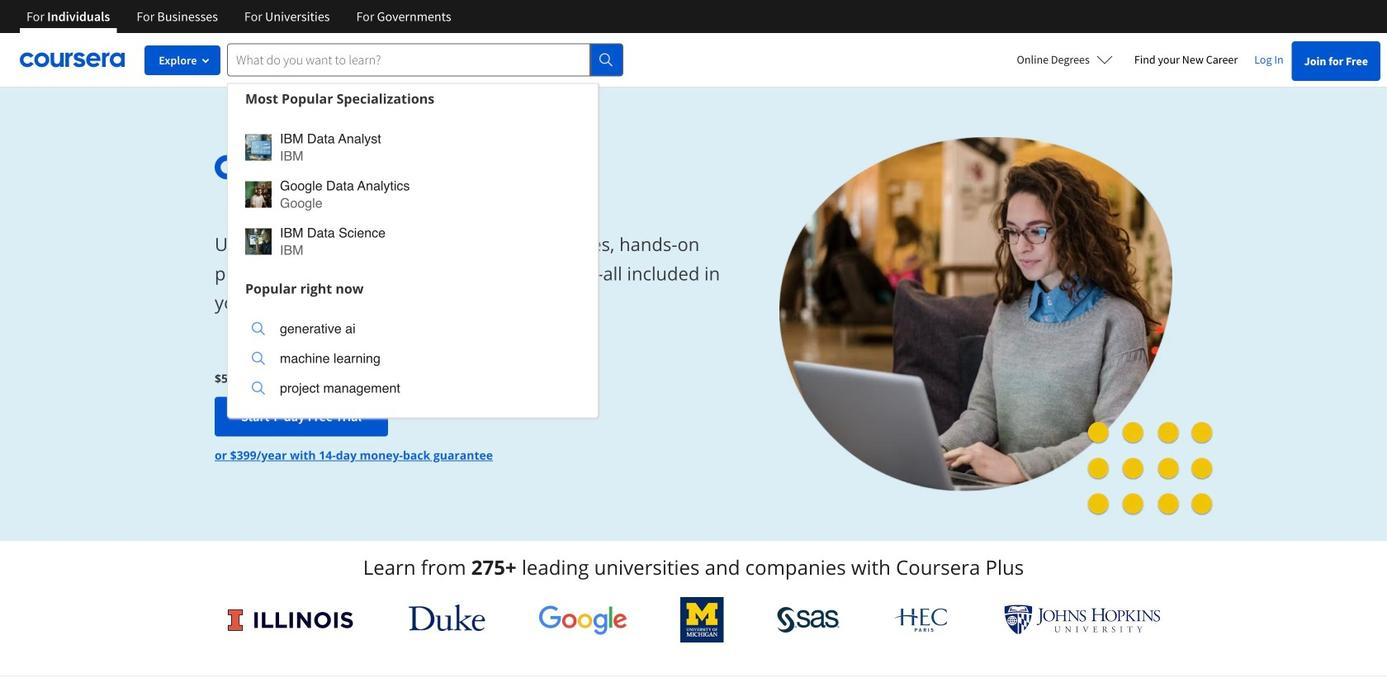 Task type: vqa. For each thing, say whether or not it's contained in the screenshot.
Coursera Plus image
yes



Task type: describe. For each thing, give the bounding box(es) containing it.
sas image
[[777, 607, 840, 633]]

coursera plus image
[[215, 155, 466, 180]]

2 list box from the top
[[228, 303, 598, 417]]

duke university image
[[409, 605, 485, 631]]

google image
[[538, 605, 628, 635]]

hec paris image
[[893, 603, 951, 637]]

university of michigan image
[[681, 597, 724, 643]]



Task type: locate. For each thing, give the bounding box(es) containing it.
coursera image
[[20, 46, 125, 73]]

1 vertical spatial list box
[[228, 303, 598, 417]]

list box
[[228, 114, 598, 274], [228, 303, 598, 417]]

1 list box from the top
[[228, 114, 598, 274]]

suggestion image image
[[245, 134, 272, 161], [245, 181, 272, 208], [245, 228, 272, 255], [252, 322, 265, 335], [252, 352, 265, 365], [252, 382, 265, 395]]

university of illinois at urbana-champaign image
[[226, 607, 356, 633]]

banner navigation
[[13, 0, 465, 33]]

autocomplete results list box
[[227, 83, 599, 418]]

0 vertical spatial list box
[[228, 114, 598, 274]]

What do you want to learn? text field
[[227, 43, 590, 76]]

None search field
[[227, 43, 624, 418]]

johns hopkins university image
[[1004, 605, 1161, 635]]



